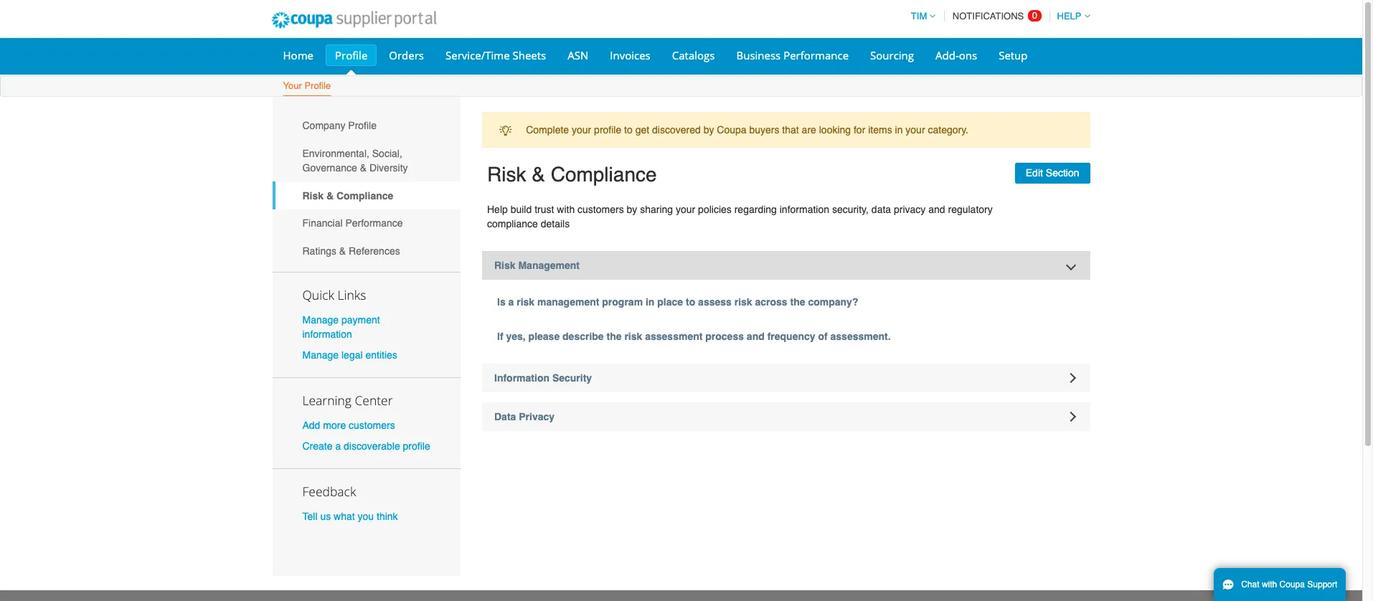 Task type: locate. For each thing, give the bounding box(es) containing it.
regulatory
[[948, 204, 993, 215]]

1 manage from the top
[[302, 314, 339, 325]]

1 horizontal spatial help
[[1057, 11, 1082, 22]]

to right place
[[686, 296, 695, 308]]

your right "complete"
[[572, 124, 591, 136]]

1 vertical spatial by
[[627, 204, 637, 215]]

0 horizontal spatial with
[[557, 204, 575, 215]]

risk down program in the left of the page
[[624, 331, 642, 342]]

and right privacy
[[929, 204, 945, 215]]

to
[[624, 124, 633, 136], [686, 296, 695, 308]]

risk up build
[[487, 163, 526, 186]]

orders link
[[380, 44, 433, 66]]

policies
[[698, 204, 732, 215]]

1 vertical spatial with
[[1262, 580, 1277, 590]]

& left diversity
[[360, 162, 367, 174]]

ratings
[[302, 245, 336, 257]]

help
[[1057, 11, 1082, 22], [487, 204, 508, 215]]

profile
[[594, 124, 621, 136], [403, 441, 430, 452]]

0 vertical spatial risk & compliance
[[487, 163, 657, 186]]

risk right is
[[517, 296, 535, 308]]

manage down quick
[[302, 314, 339, 325]]

is a risk management program in place to assess risk across the company?
[[497, 296, 858, 308]]

information security
[[494, 372, 592, 384]]

information
[[780, 204, 829, 215], [302, 328, 352, 340]]

1 vertical spatial profile
[[403, 441, 430, 452]]

0 horizontal spatial performance
[[345, 218, 403, 229]]

tell us what you think button
[[302, 510, 398, 524]]

manage left legal
[[302, 349, 339, 361]]

a right is
[[508, 296, 514, 308]]

coupa left buyers
[[717, 124, 747, 136]]

edit section link
[[1015, 163, 1090, 184]]

tim link
[[905, 11, 936, 22]]

with right the chat
[[1262, 580, 1277, 590]]

1 vertical spatial performance
[[345, 218, 403, 229]]

in left place
[[646, 296, 655, 308]]

2 vertical spatial profile
[[348, 120, 377, 132]]

ratings & references
[[302, 245, 400, 257]]

help for help build trust with customers by sharing your policies regarding information security, data privacy and regulatory compliance details
[[487, 204, 508, 215]]

customers left sharing
[[578, 204, 624, 215]]

your profile link
[[282, 77, 332, 96]]

1 horizontal spatial and
[[929, 204, 945, 215]]

invoices link
[[601, 44, 660, 66]]

performance
[[784, 48, 849, 62], [345, 218, 403, 229]]

risk left across on the right
[[734, 296, 752, 308]]

0 vertical spatial in
[[895, 124, 903, 136]]

0 vertical spatial performance
[[784, 48, 849, 62]]

0 horizontal spatial a
[[335, 441, 341, 452]]

0 horizontal spatial coupa
[[717, 124, 747, 136]]

1 horizontal spatial in
[[895, 124, 903, 136]]

your left category.
[[906, 124, 925, 136]]

compliance down get
[[551, 163, 657, 186]]

0 vertical spatial by
[[704, 124, 714, 136]]

add-ons link
[[926, 44, 987, 66]]

describe
[[563, 331, 604, 342]]

add-ons
[[936, 48, 977, 62]]

the right across on the right
[[790, 296, 805, 308]]

0 vertical spatial profile
[[594, 124, 621, 136]]

manage legal entities link
[[302, 349, 397, 361]]

coupa inside alert
[[717, 124, 747, 136]]

coupa supplier portal image
[[262, 2, 446, 38]]

profile left get
[[594, 124, 621, 136]]

risk & compliance link
[[272, 182, 461, 209]]

program
[[602, 296, 643, 308]]

0 vertical spatial and
[[929, 204, 945, 215]]

navigation
[[905, 2, 1090, 30]]

information
[[494, 372, 550, 384]]

process
[[705, 331, 744, 342]]

tell us what you think
[[302, 511, 398, 523]]

risk up is
[[494, 260, 516, 271]]

with up details
[[557, 204, 575, 215]]

1 horizontal spatial your
[[676, 204, 695, 215]]

0 vertical spatial information
[[780, 204, 829, 215]]

0 horizontal spatial to
[[624, 124, 633, 136]]

1 vertical spatial the
[[607, 331, 622, 342]]

asn
[[568, 48, 589, 62]]

1 horizontal spatial performance
[[784, 48, 849, 62]]

1 horizontal spatial with
[[1262, 580, 1277, 590]]

0 horizontal spatial information
[[302, 328, 352, 340]]

1 horizontal spatial to
[[686, 296, 695, 308]]

more
[[323, 420, 346, 431]]

risk & compliance
[[487, 163, 657, 186], [302, 190, 393, 201]]

your
[[283, 80, 302, 91]]

compliance
[[487, 218, 538, 230]]

1 horizontal spatial by
[[704, 124, 714, 136]]

in right 'items'
[[895, 124, 903, 136]]

profile for your profile
[[304, 80, 331, 91]]

profile inside alert
[[594, 124, 621, 136]]

performance for financial performance
[[345, 218, 403, 229]]

1 vertical spatial to
[[686, 296, 695, 308]]

0 vertical spatial customers
[[578, 204, 624, 215]]

1 horizontal spatial risk
[[624, 331, 642, 342]]

service/time sheets link
[[436, 44, 555, 66]]

help inside navigation
[[1057, 11, 1082, 22]]

profile
[[335, 48, 368, 62], [304, 80, 331, 91], [348, 120, 377, 132]]

ons
[[959, 48, 977, 62]]

1 horizontal spatial customers
[[578, 204, 624, 215]]

2 horizontal spatial risk
[[734, 296, 752, 308]]

setup link
[[990, 44, 1037, 66]]

with inside button
[[1262, 580, 1277, 590]]

discoverable
[[344, 441, 400, 452]]

and inside help build trust with customers by sharing your policies regarding information security, data privacy and regulatory compliance details
[[929, 204, 945, 215]]

manage payment information
[[302, 314, 380, 340]]

links
[[338, 286, 366, 303]]

profile for company profile
[[348, 120, 377, 132]]

references
[[349, 245, 400, 257]]

0
[[1032, 10, 1037, 21]]

0 vertical spatial a
[[508, 296, 514, 308]]

assessment
[[645, 331, 703, 342]]

and right process
[[747, 331, 765, 342]]

compliance up financial performance link
[[336, 190, 393, 201]]

information up manage legal entities link
[[302, 328, 352, 340]]

center
[[355, 392, 393, 409]]

your right sharing
[[676, 204, 695, 215]]

1 vertical spatial help
[[487, 204, 508, 215]]

1 vertical spatial manage
[[302, 349, 339, 361]]

buyers
[[749, 124, 780, 136]]

performance up references
[[345, 218, 403, 229]]

with
[[557, 204, 575, 215], [1262, 580, 1277, 590]]

0 horizontal spatial and
[[747, 331, 765, 342]]

to inside alert
[[624, 124, 633, 136]]

1 vertical spatial customers
[[349, 420, 395, 431]]

2 manage from the top
[[302, 349, 339, 361]]

customers up discoverable
[[349, 420, 395, 431]]

risk management
[[494, 260, 580, 271]]

you
[[358, 511, 374, 523]]

1 horizontal spatial risk & compliance
[[487, 163, 657, 186]]

0 horizontal spatial by
[[627, 204, 637, 215]]

management
[[518, 260, 580, 271]]

0 vertical spatial coupa
[[717, 124, 747, 136]]

risk & compliance up trust
[[487, 163, 657, 186]]

0 horizontal spatial help
[[487, 204, 508, 215]]

1 vertical spatial compliance
[[336, 190, 393, 201]]

looking
[[819, 124, 851, 136]]

catalogs link
[[663, 44, 724, 66]]

risk & compliance up financial performance
[[302, 190, 393, 201]]

trust
[[535, 204, 554, 215]]

help right 0
[[1057, 11, 1082, 22]]

help up compliance
[[487, 204, 508, 215]]

compliance inside risk & compliance link
[[336, 190, 393, 201]]

0 vertical spatial help
[[1057, 11, 1082, 22]]

1 horizontal spatial information
[[780, 204, 829, 215]]

performance right 'business'
[[784, 48, 849, 62]]

manage for manage payment information
[[302, 314, 339, 325]]

0 vertical spatial to
[[624, 124, 633, 136]]

0 horizontal spatial risk & compliance
[[302, 190, 393, 201]]

1 vertical spatial a
[[335, 441, 341, 452]]

diversity
[[369, 162, 408, 174]]

help inside help build trust with customers by sharing your policies regarding information security, data privacy and regulatory compliance details
[[487, 204, 508, 215]]

think
[[377, 511, 398, 523]]

1 horizontal spatial coupa
[[1280, 580, 1305, 590]]

manage
[[302, 314, 339, 325], [302, 349, 339, 361]]

the right describe
[[607, 331, 622, 342]]

0 vertical spatial compliance
[[551, 163, 657, 186]]

by right discovered
[[704, 124, 714, 136]]

catalogs
[[672, 48, 715, 62]]

profile up environmental, social, governance & diversity link
[[348, 120, 377, 132]]

0 vertical spatial manage
[[302, 314, 339, 325]]

1 horizontal spatial profile
[[594, 124, 621, 136]]

entities
[[366, 349, 397, 361]]

0 horizontal spatial compliance
[[336, 190, 393, 201]]

0 vertical spatial profile
[[335, 48, 368, 62]]

1 horizontal spatial a
[[508, 296, 514, 308]]

of
[[818, 331, 828, 342]]

a right create
[[335, 441, 341, 452]]

create a discoverable profile
[[302, 441, 430, 452]]

profile right discoverable
[[403, 441, 430, 452]]

your
[[572, 124, 591, 136], [906, 124, 925, 136], [676, 204, 695, 215]]

in
[[895, 124, 903, 136], [646, 296, 655, 308]]

profile down coupa supplier portal image
[[335, 48, 368, 62]]

us
[[320, 511, 331, 523]]

information left the security,
[[780, 204, 829, 215]]

complete your profile to get discovered by coupa buyers that are looking for items in your category.
[[526, 124, 969, 136]]

manage inside manage payment information
[[302, 314, 339, 325]]

2 vertical spatial risk
[[494, 260, 516, 271]]

sharing
[[640, 204, 673, 215]]

a for is
[[508, 296, 514, 308]]

home link
[[274, 44, 323, 66]]

1 vertical spatial profile
[[304, 80, 331, 91]]

sourcing
[[870, 48, 914, 62]]

assess
[[698, 296, 732, 308]]

build
[[511, 204, 532, 215]]

profile right your
[[304, 80, 331, 91]]

company?
[[808, 296, 858, 308]]

navigation containing notifications 0
[[905, 2, 1090, 30]]

1 vertical spatial coupa
[[1280, 580, 1305, 590]]

1 vertical spatial in
[[646, 296, 655, 308]]

add more customers
[[302, 420, 395, 431]]

support
[[1307, 580, 1338, 590]]

1 vertical spatial and
[[747, 331, 765, 342]]

a
[[508, 296, 514, 308], [335, 441, 341, 452]]

by left sharing
[[627, 204, 637, 215]]

0 vertical spatial with
[[557, 204, 575, 215]]

to left get
[[624, 124, 633, 136]]

risk up 'financial'
[[302, 190, 324, 201]]

1 horizontal spatial the
[[790, 296, 805, 308]]

1 horizontal spatial compliance
[[551, 163, 657, 186]]

coupa left the support
[[1280, 580, 1305, 590]]

chat with coupa support
[[1241, 580, 1338, 590]]

coupa
[[717, 124, 747, 136], [1280, 580, 1305, 590]]

1 vertical spatial information
[[302, 328, 352, 340]]

notifications
[[953, 11, 1024, 22]]



Task type: describe. For each thing, give the bounding box(es) containing it.
yes,
[[506, 331, 526, 342]]

management
[[537, 296, 599, 308]]

profile link
[[326, 44, 377, 66]]

company profile
[[302, 120, 377, 132]]

add-
[[936, 48, 959, 62]]

complete your profile to get discovered by coupa buyers that are looking for items in your category. alert
[[482, 112, 1090, 148]]

quick links
[[302, 286, 366, 303]]

privacy
[[519, 411, 555, 423]]

0 horizontal spatial customers
[[349, 420, 395, 431]]

manage legal entities
[[302, 349, 397, 361]]

for
[[854, 124, 865, 136]]

regarding
[[734, 204, 777, 215]]

environmental, social, governance & diversity link
[[272, 140, 461, 182]]

your profile
[[283, 80, 331, 91]]

help for help
[[1057, 11, 1082, 22]]

sheets
[[513, 48, 546, 62]]

0 vertical spatial the
[[790, 296, 805, 308]]

security,
[[832, 204, 869, 215]]

information security heading
[[482, 364, 1090, 392]]

& down governance
[[326, 190, 334, 201]]

0 horizontal spatial your
[[572, 124, 591, 136]]

help link
[[1051, 11, 1090, 22]]

service/time sheets
[[446, 48, 546, 62]]

sourcing link
[[861, 44, 923, 66]]

by inside alert
[[704, 124, 714, 136]]

performance for business performance
[[784, 48, 849, 62]]

assessment.
[[830, 331, 891, 342]]

social,
[[372, 148, 402, 159]]

data privacy
[[494, 411, 555, 423]]

data privacy button
[[482, 402, 1090, 431]]

information inside manage payment information
[[302, 328, 352, 340]]

& right ratings
[[339, 245, 346, 257]]

privacy
[[894, 204, 926, 215]]

1 vertical spatial risk
[[302, 190, 324, 201]]

a for create
[[335, 441, 341, 452]]

if
[[497, 331, 503, 342]]

learning center
[[302, 392, 393, 409]]

with inside help build trust with customers by sharing your policies regarding information security, data privacy and regulatory compliance details
[[557, 204, 575, 215]]

company profile link
[[272, 112, 461, 140]]

asn link
[[558, 44, 598, 66]]

2 horizontal spatial your
[[906, 124, 925, 136]]

risk management heading
[[482, 251, 1090, 280]]

data privacy heading
[[482, 402, 1090, 431]]

invoices
[[610, 48, 651, 62]]

financial performance
[[302, 218, 403, 229]]

financial
[[302, 218, 343, 229]]

please
[[528, 331, 560, 342]]

risk management button
[[482, 251, 1090, 280]]

by inside help build trust with customers by sharing your policies regarding information security, data privacy and regulatory compliance details
[[627, 204, 637, 215]]

0 horizontal spatial the
[[607, 331, 622, 342]]

legal
[[341, 349, 363, 361]]

manage for manage legal entities
[[302, 349, 339, 361]]

0 horizontal spatial profile
[[403, 441, 430, 452]]

coupa inside button
[[1280, 580, 1305, 590]]

your inside help build trust with customers by sharing your policies regarding information security, data privacy and regulatory compliance details
[[676, 204, 695, 215]]

customers inside help build trust with customers by sharing your policies regarding information security, data privacy and regulatory compliance details
[[578, 204, 624, 215]]

quick
[[302, 286, 334, 303]]

0 horizontal spatial in
[[646, 296, 655, 308]]

home
[[283, 48, 314, 62]]

items
[[868, 124, 892, 136]]

across
[[755, 296, 788, 308]]

chat
[[1241, 580, 1260, 590]]

information inside help build trust with customers by sharing your policies regarding information security, data privacy and regulatory compliance details
[[780, 204, 829, 215]]

edit
[[1026, 167, 1043, 179]]

business performance link
[[727, 44, 858, 66]]

& inside environmental, social, governance & diversity
[[360, 162, 367, 174]]

create
[[302, 441, 333, 452]]

discovered
[[652, 124, 701, 136]]

edit section
[[1026, 167, 1079, 179]]

0 horizontal spatial risk
[[517, 296, 535, 308]]

frequency
[[767, 331, 815, 342]]

is
[[497, 296, 506, 308]]

get
[[635, 124, 649, 136]]

feedback
[[302, 483, 356, 500]]

are
[[802, 124, 816, 136]]

environmental, social, governance & diversity
[[302, 148, 408, 174]]

company
[[302, 120, 345, 132]]

financial performance link
[[272, 209, 461, 237]]

manage payment information link
[[302, 314, 380, 340]]

in inside alert
[[895, 124, 903, 136]]

that
[[782, 124, 799, 136]]

information security button
[[482, 364, 1090, 392]]

data
[[494, 411, 516, 423]]

0 vertical spatial risk
[[487, 163, 526, 186]]

1 vertical spatial risk & compliance
[[302, 190, 393, 201]]

setup
[[999, 48, 1028, 62]]

chat with coupa support button
[[1214, 568, 1346, 601]]

learning
[[302, 392, 351, 409]]

place
[[657, 296, 683, 308]]

orders
[[389, 48, 424, 62]]

tell
[[302, 511, 317, 523]]

complete
[[526, 124, 569, 136]]

profile inside "link"
[[335, 48, 368, 62]]

tim
[[911, 11, 927, 22]]

section
[[1046, 167, 1079, 179]]

add more customers link
[[302, 420, 395, 431]]

risk inside dropdown button
[[494, 260, 516, 271]]

& up trust
[[532, 163, 545, 186]]



Task type: vqa. For each thing, say whether or not it's contained in the screenshot.
sFTP Accounts's 'SFTP'
no



